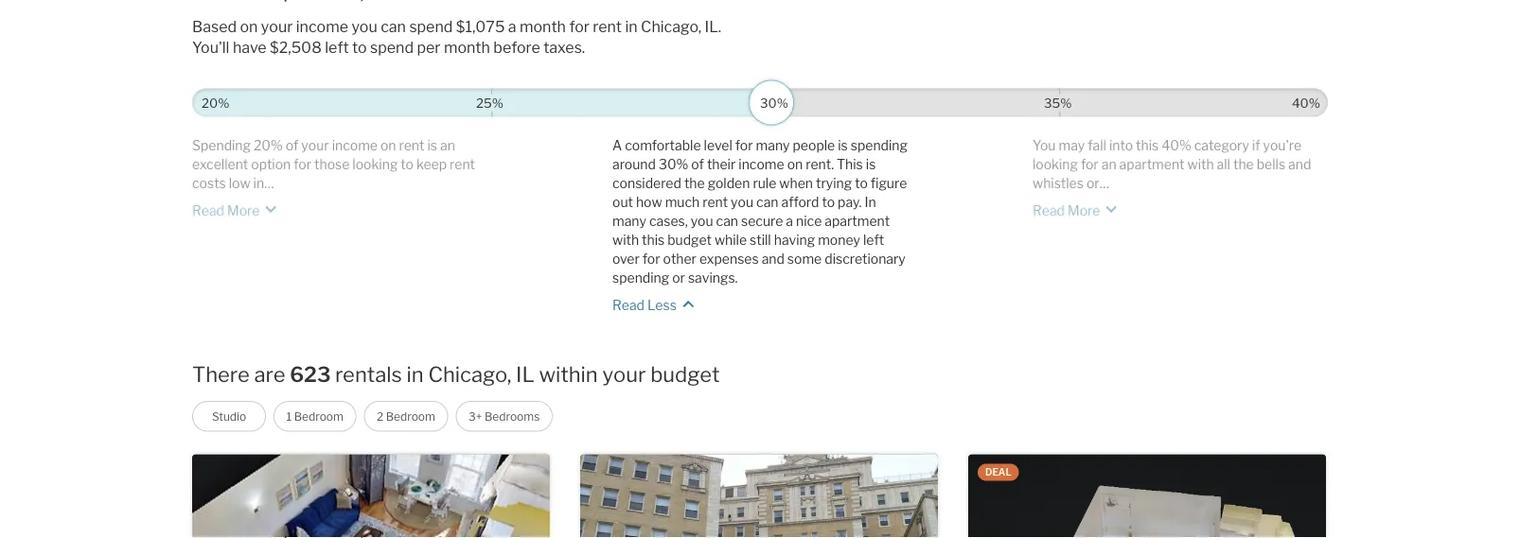 Task type: describe. For each thing, give the bounding box(es) containing it.
30%
[[659, 156, 688, 173]]

afford
[[781, 194, 819, 210]]

spending
[[192, 137, 251, 154]]

or inside the you may fall into this 40% category if you're looking for an apartment with all the bells and whistles or
[[1087, 175, 1100, 191]]

… for or
[[1100, 175, 1110, 191]]

1 vertical spatial budget
[[650, 362, 720, 387]]

is inside spending 20% of your income on rent is an excellent option for those looking to keep rent costs low in
[[427, 137, 437, 154]]

around
[[612, 156, 656, 173]]

secure
[[741, 213, 783, 229]]

0 horizontal spatial spending
[[612, 270, 669, 286]]

pay.
[[838, 194, 862, 210]]

40%
[[1162, 137, 1192, 154]]

1 horizontal spatial read
[[612, 297, 645, 313]]

studio
[[212, 410, 246, 423]]

other
[[663, 251, 697, 267]]

are
[[254, 362, 285, 387]]

with inside the you may fall into this 40% category if you're looking for an apartment with all the bells and whistles or
[[1187, 156, 1214, 173]]

rentals
[[335, 362, 402, 387]]

a comfortable level for many people is spending around 30% of their income on rent. this is considered the golden rule when trying to figure out how much rent you can afford to pay. in many cases, you can secure a nice apartment with this budget while still having money left over for other expenses and some discretionary spending or savings.
[[612, 137, 908, 286]]

1 horizontal spatial spending
[[851, 137, 908, 154]]

before
[[493, 38, 540, 57]]

looking inside spending 20% of your income on rent is an excellent option for those looking to keep rent costs low in
[[352, 156, 398, 173]]

il inside based on your income you can spend $1,075 a month for rent in chicago, il . you'll have $2,508 left to spend per month before taxes.
[[705, 17, 718, 36]]

rule
[[753, 175, 777, 191]]

read for you may fall into this 40% category if you're looking for an apartment with all the bells and whistles or
[[1033, 202, 1065, 218]]

on inside based on your income you can spend $1,075 a month for rent in chicago, il . you'll have $2,508 left to spend per month before taxes.
[[240, 17, 258, 36]]

1 horizontal spatial can
[[716, 213, 738, 229]]

whistles
[[1033, 175, 1084, 191]]

golden
[[708, 175, 750, 191]]

bedroom for 2 bedroom
[[386, 410, 435, 423]]

and inside a comfortable level for many people is spending around 30% of their income on rent. this is considered the golden rule when trying to figure out how much rent you can afford to pay. in many cases, you can secure a nice apartment with this budget while still having money left over for other expenses and some discretionary spending or savings.
[[762, 251, 785, 267]]

bedroom for 1 bedroom
[[294, 410, 344, 423]]

how
[[636, 194, 662, 210]]

of inside a comfortable level for many people is spending around 30% of their income on rent. this is considered the golden rule when trying to figure out how much rent you can afford to pay. in many cases, you can secure a nice apartment with this budget while still having money left over for other expenses and some discretionary spending or savings.
[[691, 156, 704, 173]]

some
[[787, 251, 822, 267]]

this inside a comfortable level for many people is spending around 30% of their income on rent. this is considered the golden rule when trying to figure out how much rent you can afford to pay. in many cases, you can secure a nice apartment with this budget while still having money left over for other expenses and some discretionary spending or savings.
[[642, 232, 665, 248]]

left inside based on your income you can spend $1,075 a month for rent in chicago, il . you'll have $2,508 left to spend per month before taxes.
[[325, 38, 349, 57]]

1 horizontal spatial many
[[756, 137, 790, 154]]

rent.
[[806, 156, 834, 173]]

people
[[793, 137, 835, 154]]

have
[[233, 38, 267, 57]]

0 vertical spatial spend
[[409, 17, 453, 36]]

figure
[[871, 175, 907, 191]]

for inside spending 20% of your income on rent is an excellent option for those looking to keep rent costs low in
[[294, 156, 311, 173]]

those
[[314, 156, 350, 173]]

deal
[[985, 467, 1012, 478]]

income inside based on your income you can spend $1,075 a month for rent in chicago, il . you'll have $2,508 left to spend per month before taxes.
[[296, 17, 348, 36]]

over
[[612, 251, 640, 267]]

read more for low
[[192, 202, 260, 218]]

bells
[[1257, 156, 1286, 173]]

of inside spending 20% of your income on rent is an excellent option for those looking to keep rent costs low in
[[286, 137, 299, 154]]

2 Bedroom radio
[[364, 401, 448, 432]]

1 vertical spatial month
[[444, 38, 490, 57]]

into
[[1109, 137, 1133, 154]]

a inside based on your income you can spend $1,075 a month for rent in chicago, il . you'll have $2,508 left to spend per month before taxes.
[[508, 17, 516, 36]]

there
[[192, 362, 250, 387]]

read less link
[[612, 287, 699, 315]]

1 bedroom
[[286, 410, 344, 423]]

fall
[[1088, 137, 1106, 154]]

while
[[715, 232, 747, 248]]

category
[[1194, 137, 1249, 154]]

2 vertical spatial your
[[602, 362, 646, 387]]

read more link for whistles
[[1033, 192, 1123, 221]]

still
[[750, 232, 771, 248]]

nice
[[796, 213, 822, 229]]

can inside based on your income you can spend $1,075 a month for rent in chicago, il . you'll have $2,508 left to spend per month before taxes.
[[381, 17, 406, 36]]

1 vertical spatial many
[[612, 213, 646, 229]]

$2,508
[[270, 38, 322, 57]]

apartment inside the you may fall into this 40% category if you're looking for an apartment with all the bells and whistles or
[[1119, 156, 1185, 173]]

savings.
[[688, 270, 738, 286]]

and inside the you may fall into this 40% category if you're looking for an apartment with all the bells and whistles or
[[1288, 156, 1311, 173]]

spending 20% of your income on rent is an excellent option for those looking to keep rent costs low in
[[192, 137, 475, 191]]

having
[[774, 232, 815, 248]]

1 horizontal spatial is
[[838, 137, 848, 154]]

keep
[[416, 156, 447, 173]]

2 vertical spatial you
[[691, 213, 713, 229]]

when
[[779, 175, 813, 191]]

Studio radio
[[192, 401, 266, 432]]

for right over
[[643, 251, 660, 267]]

for inside based on your income you can spend $1,075 a month for rent in chicago, il . you'll have $2,508 left to spend per month before taxes.
[[569, 17, 590, 36]]

left inside a comfortable level for many people is spending around 30% of their income on rent. this is considered the golden rule when trying to figure out how much rent you can afford to pay. in many cases, you can secure a nice apartment with this budget while still having money left over for other expenses and some discretionary spending or savings.
[[863, 232, 884, 248]]

on inside a comfortable level for many people is spending around 30% of their income on rent. this is considered the golden rule when trying to figure out how much rent you can afford to pay. in many cases, you can secure a nice apartment with this budget while still having money left over for other expenses and some discretionary spending or savings.
[[787, 156, 803, 173]]

read less
[[612, 297, 677, 313]]

to inside based on your income you can spend $1,075 a month for rent in chicago, il . you'll have $2,508 left to spend per month before taxes.
[[352, 38, 367, 57]]

within
[[539, 362, 598, 387]]

photo of 4423 n sheridan rd, chicago, il 60640 image
[[192, 455, 550, 539]]

3+
[[469, 410, 482, 423]]

you
[[1033, 137, 1056, 154]]

read more for whistles
[[1033, 202, 1100, 218]]

1 vertical spatial spend
[[370, 38, 414, 57]]

their
[[707, 156, 736, 173]]

bedrooms
[[485, 410, 540, 423]]

based
[[192, 17, 237, 36]]

to inside spending 20% of your income on rent is an excellent option for those looking to keep rent costs low in
[[401, 156, 414, 173]]



Task type: vqa. For each thing, say whether or not it's contained in the screenshot.
'Redfin' in WE REFRESH OUR LISTINGS EVERY FIVE MINUTES, SO YOU'LL GET NOTIFIED WHEN THE PERFECT HOME HITS THE MARKET. AND WITH ON-DEMAND TOURS, YOUR REDFIN AGENT WILL HELP YOU TOUR AS MANY HOMES AS YOU WANT UNTIL YOU FIND THE ONE.
no



Task type: locate. For each thing, give the bounding box(es) containing it.
1 vertical spatial with
[[612, 232, 639, 248]]

il
[[705, 17, 718, 36], [516, 362, 535, 387]]

income up rule
[[739, 156, 784, 173]]

discretionary
[[825, 251, 906, 267]]

0 vertical spatial you
[[352, 17, 377, 36]]

1 horizontal spatial or
[[1087, 175, 1100, 191]]

or inside a comfortable level for many people is spending around 30% of their income on rent. this is considered the golden rule when trying to figure out how much rent you can afford to pay. in many cases, you can secure a nice apartment with this budget while still having money left over for other expenses and some discretionary spending or savings.
[[672, 270, 685, 286]]

0 vertical spatial il
[[705, 17, 718, 36]]

comfortable
[[625, 137, 701, 154]]

1 vertical spatial your
[[301, 137, 329, 154]]

0 vertical spatial month
[[520, 17, 566, 36]]

for inside the you may fall into this 40% category if you're looking for an apartment with all the bells and whistles or
[[1081, 156, 1099, 173]]

an inside the you may fall into this 40% category if you're looking for an apartment with all the bells and whistles or
[[1102, 156, 1117, 173]]

1 Bedroom radio
[[274, 401, 356, 432]]

in inside spending 20% of your income on rent is an excellent option for those looking to keep rent costs low in
[[253, 175, 264, 191]]

1 read more link from the left
[[192, 192, 282, 221]]

1 horizontal spatial month
[[520, 17, 566, 36]]

budget down less
[[650, 362, 720, 387]]

1 vertical spatial or
[[672, 270, 685, 286]]

0 horizontal spatial …
[[264, 175, 274, 191]]

an down fall
[[1102, 156, 1117, 173]]

1 horizontal spatial bedroom
[[386, 410, 435, 423]]

20%
[[254, 137, 283, 154]]

month up taxes.
[[520, 17, 566, 36]]

0 horizontal spatial can
[[381, 17, 406, 36]]

1 vertical spatial left
[[863, 232, 884, 248]]

or right whistles on the right of page
[[1087, 175, 1100, 191]]

0 vertical spatial of
[[286, 137, 299, 154]]

bedroom inside option
[[294, 410, 344, 423]]

an
[[440, 137, 455, 154], [1102, 156, 1117, 173]]

money
[[818, 232, 860, 248]]

budget up other
[[668, 232, 712, 248]]

income inside spending 20% of your income on rent is an excellent option for those looking to keep rent costs low in
[[332, 137, 378, 154]]

0 horizontal spatial many
[[612, 213, 646, 229]]

left up discretionary
[[863, 232, 884, 248]]

0 horizontal spatial read more
[[192, 202, 260, 218]]

2
[[377, 410, 383, 423]]

0 horizontal spatial left
[[325, 38, 349, 57]]

on
[[240, 17, 258, 36], [380, 137, 396, 154], [787, 156, 803, 173]]

read more down low
[[192, 202, 260, 218]]

2 … from the left
[[1100, 175, 1110, 191]]

1 vertical spatial the
[[684, 175, 705, 191]]

income up those at the left top of page
[[332, 137, 378, 154]]

read more link down low
[[192, 192, 282, 221]]

more down low
[[227, 202, 260, 218]]

rent inside based on your income you can spend $1,075 a month for rent in chicago, il . you'll have $2,508 left to spend per month before taxes.
[[593, 17, 622, 36]]

more down whistles on the right of page
[[1068, 202, 1100, 218]]

read more link down whistles on the right of page
[[1033, 192, 1123, 221]]

… for in
[[264, 175, 274, 191]]

you inside based on your income you can spend $1,075 a month for rent in chicago, il . you'll have $2,508 left to spend per month before taxes.
[[352, 17, 377, 36]]

1 vertical spatial income
[[332, 137, 378, 154]]

can up while at the top of page
[[716, 213, 738, 229]]

spend
[[409, 17, 453, 36], [370, 38, 414, 57]]

1 horizontal spatial looking
[[1033, 156, 1078, 173]]

for
[[569, 17, 590, 36], [735, 137, 753, 154], [294, 156, 311, 173], [1081, 156, 1099, 173], [643, 251, 660, 267]]

1 horizontal spatial on
[[380, 137, 396, 154]]

you
[[352, 17, 377, 36], [731, 194, 754, 210], [691, 213, 713, 229]]

your inside spending 20% of your income on rent is an excellent option for those looking to keep rent costs low in
[[301, 137, 329, 154]]

to down trying
[[822, 194, 835, 210]]

to up the in at the top
[[855, 175, 868, 191]]

this inside the you may fall into this 40% category if you're looking for an apartment with all the bells and whistles or
[[1136, 137, 1159, 154]]

many up rule
[[756, 137, 790, 154]]

budget inside a comfortable level for many people is spending around 30% of their income on rent. this is considered the golden rule when trying to figure out how much rent you can afford to pay. in many cases, you can secure a nice apartment with this budget while still having money left over for other expenses and some discretionary spending or savings.
[[668, 232, 712, 248]]

0 vertical spatial or
[[1087, 175, 1100, 191]]

the inside a comfortable level for many people is spending around 30% of their income on rent. this is considered the golden rule when trying to figure out how much rent you can afford to pay. in many cases, you can secure a nice apartment with this budget while still having money left over for other expenses and some discretionary spending or savings.
[[684, 175, 705, 191]]

0 vertical spatial chicago,
[[641, 17, 701, 36]]

0 horizontal spatial or
[[672, 270, 685, 286]]

if
[[1252, 137, 1260, 154]]

0 horizontal spatial il
[[516, 362, 535, 387]]

0 vertical spatial and
[[1288, 156, 1311, 173]]

0 vertical spatial budget
[[668, 232, 712, 248]]

apartment inside a comfortable level for many people is spending around 30% of their income on rent. this is considered the golden rule when trying to figure out how much rent you can afford to pay. in many cases, you can secure a nice apartment with this budget while still having money left over for other expenses and some discretionary spending or savings.
[[825, 213, 890, 229]]

read more link for low
[[192, 192, 282, 221]]

based on your income you can spend $1,075 a month for rent in chicago, il . you'll have $2,508 left to spend per month before taxes.
[[192, 17, 721, 57]]

0 horizontal spatial and
[[762, 251, 785, 267]]

looking
[[352, 156, 398, 173], [1033, 156, 1078, 173]]

read left less
[[612, 297, 645, 313]]

0 vertical spatial with
[[1187, 156, 1214, 173]]

1 horizontal spatial and
[[1288, 156, 1311, 173]]

None range field
[[192, 88, 1328, 113]]

2 horizontal spatial you
[[731, 194, 754, 210]]

income inside a comfortable level for many people is spending around 30% of their income on rent. this is considered the golden rule when trying to figure out how much rent you can afford to pay. in many cases, you can secure a nice apartment with this budget while still having money left over for other expenses and some discretionary spending or savings.
[[739, 156, 784, 173]]

left right $2,508
[[325, 38, 349, 57]]

0 vertical spatial many
[[756, 137, 790, 154]]

an up the keep
[[440, 137, 455, 154]]

0 horizontal spatial more
[[227, 202, 260, 218]]

2 vertical spatial income
[[739, 156, 784, 173]]

all
[[1217, 156, 1231, 173]]

0 horizontal spatial bedroom
[[294, 410, 344, 423]]

expenses
[[699, 251, 759, 267]]

in right low
[[253, 175, 264, 191]]

excellent
[[192, 156, 248, 173]]

apartment down pay.
[[825, 213, 890, 229]]

you may fall into this 40% category if you're looking for an apartment with all the bells and whistles or
[[1033, 137, 1311, 191]]

2 looking from the left
[[1033, 156, 1078, 173]]

0 vertical spatial apartment
[[1119, 156, 1185, 173]]

in
[[625, 17, 638, 36], [253, 175, 264, 191], [407, 362, 424, 387]]

a up before
[[508, 17, 516, 36]]

photo of 5633 n kenmore ave, chicago, il 60660 image
[[968, 455, 1326, 539]]

considered
[[612, 175, 681, 191]]

chicago, up 3+
[[428, 362, 511, 387]]

1 horizontal spatial of
[[691, 156, 704, 173]]

1 horizontal spatial with
[[1187, 156, 1214, 173]]

0 horizontal spatial looking
[[352, 156, 398, 173]]

is up the keep
[[427, 137, 437, 154]]

with
[[1187, 156, 1214, 173], [612, 232, 639, 248]]

bedroom inside "radio"
[[386, 410, 435, 423]]

of right 20%
[[286, 137, 299, 154]]

read for spending 20% of your income on rent is an excellent option for those looking to keep rent costs low in
[[192, 202, 224, 218]]

1 vertical spatial il
[[516, 362, 535, 387]]

spend left per
[[370, 38, 414, 57]]

0 horizontal spatial on
[[240, 17, 258, 36]]

1 vertical spatial an
[[1102, 156, 1117, 173]]

month
[[520, 17, 566, 36], [444, 38, 490, 57]]

1 vertical spatial of
[[691, 156, 704, 173]]

in up 2 bedroom "radio"
[[407, 362, 424, 387]]

$1,075
[[456, 17, 505, 36]]

option group containing studio
[[192, 390, 553, 432]]

spend up per
[[409, 17, 453, 36]]

for left those at the left top of page
[[294, 156, 311, 173]]

in
[[865, 194, 876, 210]]

.
[[718, 17, 721, 36]]

left
[[325, 38, 349, 57], [863, 232, 884, 248]]

there are 623 rentals in chicago, il within your budget
[[192, 362, 720, 387]]

0 horizontal spatial this
[[642, 232, 665, 248]]

and down "you're"
[[1288, 156, 1311, 173]]

you'll
[[192, 38, 229, 57]]

623
[[290, 362, 331, 387]]

spending down over
[[612, 270, 669, 286]]

1 vertical spatial apartment
[[825, 213, 890, 229]]

bedroom
[[294, 410, 344, 423], [386, 410, 435, 423]]

of left their
[[691, 156, 704, 173]]

0 horizontal spatial in
[[253, 175, 264, 191]]

looking right those at the left top of page
[[352, 156, 398, 173]]

in left .
[[625, 17, 638, 36]]

for up taxes.
[[569, 17, 590, 36]]

and
[[1288, 156, 1311, 173], [762, 251, 785, 267]]

1 vertical spatial in
[[253, 175, 264, 191]]

0 vertical spatial your
[[261, 17, 293, 36]]

the up the much
[[684, 175, 705, 191]]

option group
[[192, 390, 553, 432]]

photo of 1936 n clark st, chicago, il 60614 image
[[580, 455, 938, 539]]

month down $1,075
[[444, 38, 490, 57]]

1 horizontal spatial read more
[[1033, 202, 1100, 218]]

1 more from the left
[[227, 202, 260, 218]]

1 vertical spatial chicago,
[[428, 362, 511, 387]]

1 read more from the left
[[192, 202, 260, 218]]

1 horizontal spatial …
[[1100, 175, 1110, 191]]

this down cases,
[[642, 232, 665, 248]]

0 horizontal spatial with
[[612, 232, 639, 248]]

2 vertical spatial in
[[407, 362, 424, 387]]

0 horizontal spatial a
[[508, 17, 516, 36]]

read more
[[192, 202, 260, 218], [1033, 202, 1100, 218]]

trying
[[816, 175, 852, 191]]

0 horizontal spatial of
[[286, 137, 299, 154]]

… down fall
[[1100, 175, 1110, 191]]

0 vertical spatial left
[[325, 38, 349, 57]]

rent inside a comfortable level for many people is spending around 30% of their income on rent. this is considered the golden rule when trying to figure out how much rent you can afford to pay. in many cases, you can secure a nice apartment with this budget while still having money left over for other expenses and some discretionary spending or savings.
[[703, 194, 728, 210]]

3+ Bedrooms radio
[[456, 401, 553, 432]]

this
[[1136, 137, 1159, 154], [642, 232, 665, 248]]

1 vertical spatial and
[[762, 251, 785, 267]]

less
[[647, 297, 677, 313]]

read down whistles on the right of page
[[1033, 202, 1065, 218]]

chicago,
[[641, 17, 701, 36], [428, 362, 511, 387]]

0 horizontal spatial chicago,
[[428, 362, 511, 387]]

much
[[665, 194, 700, 210]]

option
[[251, 156, 291, 173]]

0 horizontal spatial the
[[684, 175, 705, 191]]

can down rule
[[756, 194, 779, 210]]

or down other
[[672, 270, 685, 286]]

chicago, left .
[[641, 17, 701, 36]]

costs
[[192, 175, 226, 191]]

1 vertical spatial spending
[[612, 270, 669, 286]]

read more down whistles on the right of page
[[1033, 202, 1100, 218]]

1 bedroom from the left
[[294, 410, 344, 423]]

2 read more link from the left
[[1033, 192, 1123, 221]]

1 horizontal spatial more
[[1068, 202, 1100, 218]]

0 vertical spatial can
[[381, 17, 406, 36]]

taxes.
[[543, 38, 585, 57]]

or
[[1087, 175, 1100, 191], [672, 270, 685, 286]]

1 horizontal spatial the
[[1233, 156, 1254, 173]]

2 horizontal spatial read
[[1033, 202, 1065, 218]]

0 horizontal spatial you
[[352, 17, 377, 36]]

2 horizontal spatial in
[[625, 17, 638, 36]]

your right within
[[602, 362, 646, 387]]

this right "into"
[[1136, 137, 1159, 154]]

low
[[229, 175, 250, 191]]

1
[[286, 410, 292, 423]]

apartment down 40%
[[1119, 156, 1185, 173]]

0 horizontal spatial is
[[427, 137, 437, 154]]

1 vertical spatial can
[[756, 194, 779, 210]]

to right $2,508
[[352, 38, 367, 57]]

1 horizontal spatial an
[[1102, 156, 1117, 173]]

can
[[381, 17, 406, 36], [756, 194, 779, 210], [716, 213, 738, 229]]

1 horizontal spatial you
[[691, 213, 713, 229]]

spending up this
[[851, 137, 908, 154]]

apartment
[[1119, 156, 1185, 173], [825, 213, 890, 229]]

is right this
[[866, 156, 876, 173]]

is
[[427, 137, 437, 154], [838, 137, 848, 154], [866, 156, 876, 173]]

bedroom right 1
[[294, 410, 344, 423]]

2 vertical spatial can
[[716, 213, 738, 229]]

an inside spending 20% of your income on rent is an excellent option for those looking to keep rent costs low in
[[440, 137, 455, 154]]

in inside based on your income you can spend $1,075 a month for rent in chicago, il . you'll have $2,508 left to spend per month before taxes.
[[625, 17, 638, 36]]

looking inside the you may fall into this 40% category if you're looking for an apartment with all the bells and whistles or
[[1033, 156, 1078, 173]]

with left all
[[1187, 156, 1214, 173]]

1 horizontal spatial apartment
[[1119, 156, 1185, 173]]

level
[[704, 137, 732, 154]]

rent
[[593, 17, 622, 36], [399, 137, 424, 154], [450, 156, 475, 173], [703, 194, 728, 210]]

0 vertical spatial the
[[1233, 156, 1254, 173]]

1 horizontal spatial il
[[705, 17, 718, 36]]

0 horizontal spatial your
[[261, 17, 293, 36]]

2 horizontal spatial on
[[787, 156, 803, 173]]

2 horizontal spatial is
[[866, 156, 876, 173]]

on inside spending 20% of your income on rent is an excellent option for those looking to keep rent costs low in
[[380, 137, 396, 154]]

2 more from the left
[[1068, 202, 1100, 218]]

3+ bedrooms
[[469, 410, 540, 423]]

more for whistles
[[1068, 202, 1100, 218]]

your up $2,508
[[261, 17, 293, 36]]

to left the keep
[[401, 156, 414, 173]]

you're
[[1263, 137, 1302, 154]]

a inside a comfortable level for many people is spending around 30% of their income on rent. this is considered the golden rule when trying to figure out how much rent you can afford to pay. in many cases, you can secure a nice apartment with this budget while still having money left over for other expenses and some discretionary spending or savings.
[[786, 213, 793, 229]]

0 horizontal spatial apartment
[[825, 213, 890, 229]]

1 looking from the left
[[352, 156, 398, 173]]

bedroom right 2
[[386, 410, 435, 423]]

read more link
[[192, 192, 282, 221], [1033, 192, 1123, 221]]

a
[[508, 17, 516, 36], [786, 213, 793, 229]]

1 … from the left
[[264, 175, 274, 191]]

this
[[837, 156, 863, 173]]

budget
[[668, 232, 712, 248], [650, 362, 720, 387]]

2 bedroom from the left
[[386, 410, 435, 423]]

1 horizontal spatial chicago,
[[641, 17, 701, 36]]

per
[[417, 38, 441, 57]]

for down fall
[[1081, 156, 1099, 173]]

with inside a comfortable level for many people is spending around 30% of their income on rent. this is considered the golden rule when trying to figure out how much rent you can afford to pay. in many cases, you can secure a nice apartment with this budget while still having money left over for other expenses and some discretionary spending or savings.
[[612, 232, 639, 248]]

1 vertical spatial you
[[731, 194, 754, 210]]

a left nice
[[786, 213, 793, 229]]

with up over
[[612, 232, 639, 248]]

chicago, inside based on your income you can spend $1,075 a month for rent in chicago, il . you'll have $2,508 left to spend per month before taxes.
[[641, 17, 701, 36]]

can left $1,075
[[381, 17, 406, 36]]

out
[[612, 194, 633, 210]]

0 horizontal spatial read
[[192, 202, 224, 218]]

0 vertical spatial in
[[625, 17, 638, 36]]

many
[[756, 137, 790, 154], [612, 213, 646, 229]]

the inside the you may fall into this 40% category if you're looking for an apartment with all the bells and whistles or
[[1233, 156, 1254, 173]]

may
[[1059, 137, 1085, 154]]

2 bedroom
[[377, 410, 435, 423]]

read
[[192, 202, 224, 218], [1033, 202, 1065, 218], [612, 297, 645, 313]]

is up this
[[838, 137, 848, 154]]

your up those at the left top of page
[[301, 137, 329, 154]]

0 horizontal spatial read more link
[[192, 192, 282, 221]]

cases,
[[649, 213, 688, 229]]

0 vertical spatial a
[[508, 17, 516, 36]]

2 read more from the left
[[1033, 202, 1100, 218]]

looking up whistles on the right of page
[[1033, 156, 1078, 173]]

a
[[612, 137, 622, 154]]

for right level
[[735, 137, 753, 154]]

2 horizontal spatial your
[[602, 362, 646, 387]]

read down costs
[[192, 202, 224, 218]]

1 horizontal spatial a
[[786, 213, 793, 229]]

the right all
[[1233, 156, 1254, 173]]

spending
[[851, 137, 908, 154], [612, 270, 669, 286]]

1 horizontal spatial in
[[407, 362, 424, 387]]

0 vertical spatial this
[[1136, 137, 1159, 154]]

and down still
[[762, 251, 785, 267]]

… down option
[[264, 175, 274, 191]]

1 horizontal spatial left
[[863, 232, 884, 248]]

1 horizontal spatial this
[[1136, 137, 1159, 154]]

0 vertical spatial an
[[440, 137, 455, 154]]

more
[[227, 202, 260, 218], [1068, 202, 1100, 218]]

the
[[1233, 156, 1254, 173], [684, 175, 705, 191]]

many down out
[[612, 213, 646, 229]]

your inside based on your income you can spend $1,075 a month for rent in chicago, il . you'll have $2,508 left to spend per month before taxes.
[[261, 17, 293, 36]]

more for low
[[227, 202, 260, 218]]

1 horizontal spatial read more link
[[1033, 192, 1123, 221]]

1 vertical spatial on
[[380, 137, 396, 154]]

income up $2,508
[[296, 17, 348, 36]]



